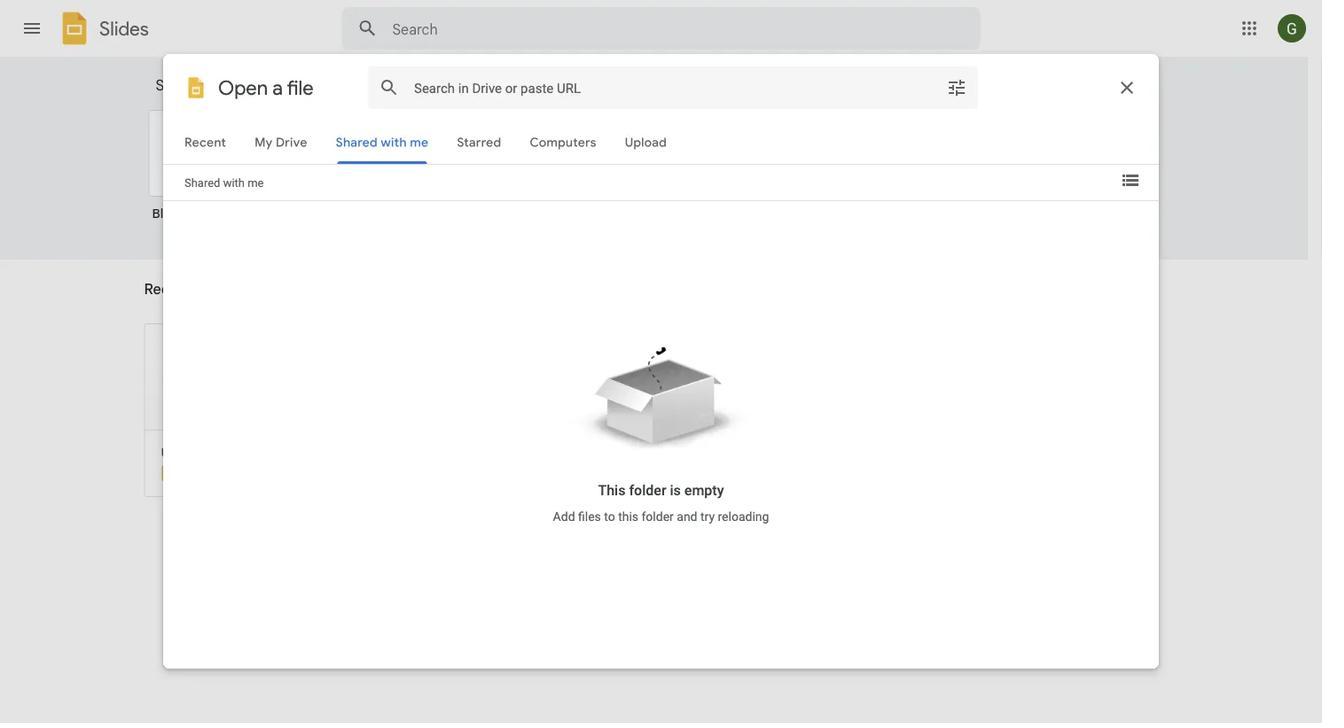 Task type: describe. For each thing, give the bounding box(es) containing it.
slides
[[99, 17, 149, 40]]

start a new presentation heading
[[156, 57, 944, 114]]

untitled presentation google slides element
[[161, 445, 322, 461]]

blank
[[152, 206, 184, 221]]

presentations inside heading
[[194, 280, 286, 298]]

blank list box
[[149, 106, 1169, 261]]

template
[[955, 76, 1011, 92]]

presentation inside untitled presentation google slides element
[[212, 445, 288, 461]]

presentation inside start a new presentation heading
[[232, 76, 314, 94]]

untitled
[[161, 445, 209, 461]]

new
[[202, 76, 229, 94]]

slides link
[[57, 11, 149, 50]]



Task type: locate. For each thing, give the bounding box(es) containing it.
start
[[156, 76, 187, 94]]

recent presentations list box
[[144, 324, 1164, 724]]

0 vertical spatial presentation
[[232, 76, 314, 94]]

gallery
[[1014, 76, 1056, 92]]

presentation
[[232, 76, 314, 94], [212, 445, 288, 461]]

2 recent presentations from the top
[[144, 287, 269, 303]]

template gallery
[[955, 76, 1056, 92]]

2 recent from the top
[[144, 287, 185, 303]]

search image
[[350, 11, 385, 46]]

presentations
[[194, 280, 286, 298], [188, 287, 269, 303]]

template gallery button
[[944, 68, 1096, 100]]

untitled presentation
[[161, 445, 288, 461]]

start a new presentation
[[156, 76, 314, 94]]

untitled presentation option
[[144, 324, 330, 724]]

None search field
[[342, 7, 981, 50]]

a
[[191, 76, 199, 94]]

option
[[317, 110, 471, 234], [486, 110, 639, 240], [654, 110, 808, 234], [823, 110, 976, 234], [991, 110, 1145, 234], [348, 324, 535, 724]]

1 vertical spatial presentation
[[212, 445, 288, 461]]

recent presentations
[[144, 280, 286, 298], [144, 287, 269, 303]]

recent presentations heading
[[144, 260, 286, 317]]

recent
[[144, 280, 191, 298], [144, 287, 185, 303]]

1 recent presentations from the top
[[144, 280, 286, 298]]

recent inside heading
[[144, 280, 191, 298]]

presentation right new
[[232, 76, 314, 94]]

1 recent from the top
[[144, 280, 191, 298]]

presentation right untitled
[[212, 445, 288, 461]]

blank option
[[149, 110, 302, 234]]



Task type: vqa. For each thing, say whether or not it's contained in the screenshot.
THE PRESENTATIONS
yes



